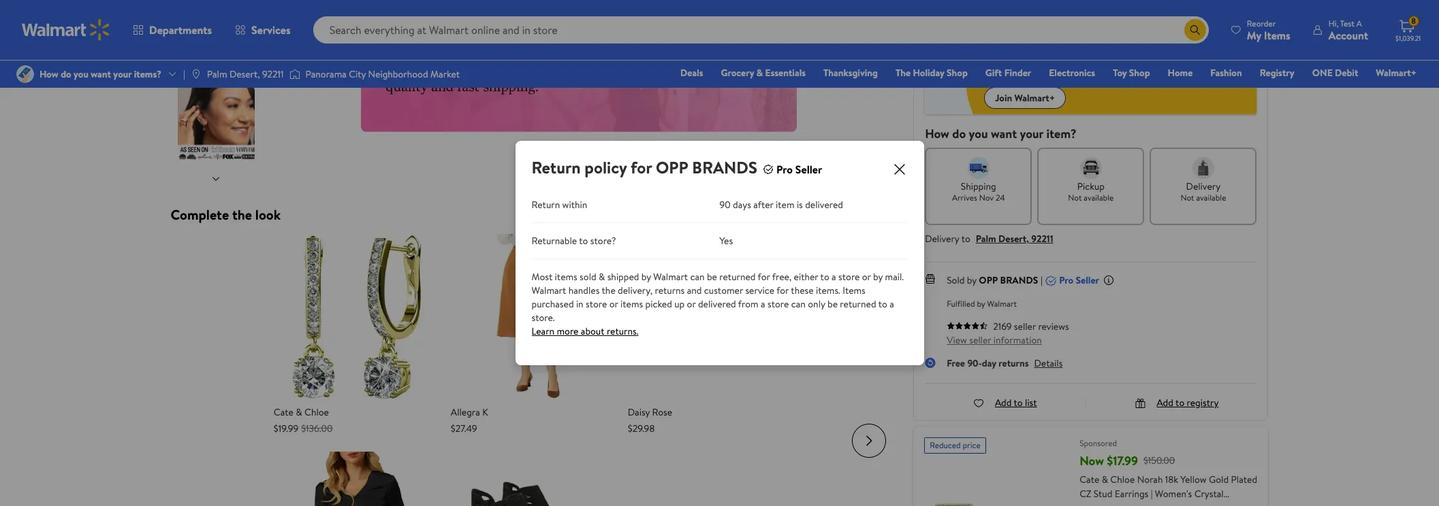 Task type: locate. For each thing, give the bounding box(es) containing it.
by
[[642, 270, 651, 284], [873, 270, 883, 284], [967, 274, 977, 287], [977, 298, 985, 310]]

a right as
[[1176, 59, 1179, 70]]

0 horizontal spatial walmart+
[[1015, 91, 1055, 105]]

not for pickup
[[1068, 192, 1082, 204]]

2 list item from the left
[[451, 234, 617, 436]]

0 vertical spatial item
[[1062, 45, 1081, 59]]

2 add from the left
[[1157, 396, 1174, 410]]

handles
[[569, 284, 600, 298]]

either
[[794, 270, 818, 284]]

grocery
[[721, 66, 754, 80]]

| down 92211
[[1041, 274, 1043, 287]]

the left look at the top of page
[[232, 206, 252, 224]]

apply.
[[1007, 70, 1028, 82]]

brands inside dialog
[[692, 156, 757, 179]]

2 available from the left
[[1196, 192, 1226, 204]]

1 horizontal spatial available
[[1196, 192, 1226, 204]]

shop left it on the top of the page
[[1054, 59, 1072, 70]]

0 horizontal spatial shop
[[947, 66, 968, 80]]

$136.00
[[301, 422, 333, 436]]

$19.99 up save
[[982, 20, 1007, 33]]

delivery,
[[618, 284, 653, 298]]

delivery for to
[[925, 232, 959, 246]]

1 return from the top
[[532, 156, 581, 179]]

how
[[925, 125, 949, 142]]

0 horizontal spatial seller
[[969, 334, 991, 347]]

available down intent image for delivery
[[1196, 192, 1226, 204]]

a inside the save $5.00 on this item 11/22 at 12pm et want early access? shop it first starting at 12pm et as a walmart+ member. terms apply.
[[1176, 59, 1179, 70]]

0 vertical spatial the
[[232, 206, 252, 224]]

0 vertical spatial |
[[1041, 274, 1043, 287]]

1 vertical spatial pro
[[1059, 274, 1074, 287]]

1 vertical spatial delivery
[[925, 232, 959, 246]]

opp
[[656, 156, 688, 179], [979, 274, 998, 287]]

return policy for opp brands
[[532, 156, 757, 179]]

walmart image
[[22, 19, 110, 41]]

2 not from the left
[[1181, 192, 1195, 204]]

opp right "policy"
[[656, 156, 688, 179]]

et left as
[[1156, 59, 1165, 70]]

image of item 0 image
[[274, 234, 440, 401]]

join walmart+ link
[[984, 87, 1066, 109]]

1 add from the left
[[995, 396, 1012, 410]]

next image image
[[210, 173, 221, 184]]

this
[[1044, 45, 1060, 59]]

after
[[753, 198, 774, 212]]

shop
[[1054, 59, 1072, 70], [947, 66, 968, 80], [1129, 66, 1150, 80]]

0 horizontal spatial available
[[1084, 192, 1114, 204]]

1 horizontal spatial walmart+
[[1181, 59, 1216, 70]]

et up toy shop link on the top right of the page
[[1141, 45, 1151, 59]]

0 vertical spatial seller
[[795, 162, 822, 177]]

0 horizontal spatial pro seller
[[777, 162, 822, 177]]

add left list
[[995, 396, 1012, 410]]

terms
[[984, 70, 1006, 82]]

brands up the 90
[[692, 156, 757, 179]]

1 horizontal spatial opp
[[979, 274, 998, 287]]

return policy for opp brands dialog
[[515, 141, 924, 366]]

from
[[738, 298, 759, 311]]

2 horizontal spatial list item
[[628, 234, 794, 436]]

pickup
[[1077, 180, 1105, 193]]

& right sold
[[599, 270, 605, 284]]

not down intent image for delivery
[[1181, 192, 1195, 204]]

free 90-day returns details
[[947, 357, 1063, 371]]

add left registry
[[1157, 396, 1174, 410]]

1 vertical spatial seller
[[1076, 274, 1099, 287]]

by left mail.
[[873, 270, 883, 284]]

return up return within
[[532, 156, 581, 179]]

1 horizontal spatial brands
[[1000, 274, 1038, 287]]

store right 'in'
[[586, 298, 607, 311]]

shop right holiday
[[947, 66, 968, 80]]

a left the items
[[832, 270, 836, 284]]

1 horizontal spatial delivery
[[1186, 180, 1221, 193]]

1 vertical spatial the
[[602, 284, 616, 298]]

2 return from the top
[[532, 198, 560, 212]]

details button
[[1034, 357, 1063, 371]]

intent image for shipping image
[[968, 157, 990, 179]]

0 horizontal spatial add
[[995, 396, 1012, 410]]

policy
[[585, 156, 627, 179]]

the right handles
[[602, 284, 616, 298]]

pro up 90 days after item is delivered
[[777, 162, 793, 177]]

0 horizontal spatial items
[[555, 270, 577, 284]]

intent image for delivery image
[[1193, 157, 1214, 179]]

$19.99 button up save
[[973, 0, 1016, 37]]

be right "only"
[[828, 298, 838, 311]]

gift
[[986, 66, 1002, 80], [1152, 502, 1168, 507]]

1 $19.99 button from the left
[[925, 0, 968, 37]]

day
[[982, 357, 996, 371]]

0 horizontal spatial et
[[1141, 45, 1151, 59]]

1 vertical spatial gift
[[1152, 502, 1168, 507]]

thanksgiving
[[824, 66, 878, 80]]

1 horizontal spatial seller
[[1014, 320, 1036, 334]]

for inside sponsored now $17.99 $150.00 cate & chloe norah 18k yellow gold plated cz stud earrings | women's crystal earrings, jewelry gift for her
[[1170, 502, 1182, 507]]

1 list item from the left
[[274, 234, 440, 436]]

view seller information link
[[947, 334, 1042, 347]]

delivery up sold
[[925, 232, 959, 246]]

0 horizontal spatial can
[[690, 270, 705, 284]]

1 horizontal spatial gift
[[1152, 502, 1168, 507]]

opp up fulfilled by walmart
[[979, 274, 998, 287]]

how do you want your item?
[[925, 125, 1077, 142]]

returns down information
[[999, 357, 1029, 371]]

available
[[1084, 192, 1114, 204], [1196, 192, 1226, 204]]

| down norah
[[1151, 488, 1153, 501]]

pickup not available
[[1068, 180, 1114, 204]]

for down women's
[[1170, 502, 1182, 507]]

pro seller up is at the top right of page
[[777, 162, 822, 177]]

& up the "stud"
[[1102, 473, 1108, 487]]

want
[[991, 125, 1017, 142]]

or right up
[[687, 298, 696, 311]]

2169
[[993, 320, 1012, 334]]

$19.99 left $136.00
[[274, 422, 298, 436]]

access?
[[1024, 59, 1052, 70]]

walmart+
[[1181, 59, 1216, 70], [1376, 66, 1417, 80], [1015, 91, 1055, 105]]

returnable
[[532, 234, 577, 248]]

list containing cate & chloe
[[268, 234, 800, 507]]

1 horizontal spatial at
[[1126, 59, 1133, 70]]

& up $136.00
[[296, 406, 302, 420]]

stud
[[1094, 488, 1113, 501]]

look
[[255, 206, 281, 224]]

gift down women's
[[1152, 502, 1168, 507]]

1 horizontal spatial $19.99 button
[[973, 0, 1016, 37]]

list inside complete the look carousel element
[[268, 234, 800, 507]]

store down 'free,'
[[768, 298, 789, 311]]

list item containing allegra k
[[451, 234, 617, 436]]

pro seller up reviews at the right bottom
[[1059, 274, 1099, 287]]

0 horizontal spatial seller
[[795, 162, 822, 177]]

0 horizontal spatial gift
[[986, 66, 1002, 80]]

12pm up the toy shop
[[1117, 45, 1139, 59]]

and
[[687, 284, 702, 298]]

0 horizontal spatial $19.99 button
[[925, 0, 968, 37]]

at right starting at top
[[1126, 59, 1133, 70]]

3 list item from the left
[[628, 234, 794, 436]]

0 horizontal spatial not
[[1068, 192, 1082, 204]]

$19.99 button up on
[[1022, 0, 1064, 37]]

or up the returns.
[[609, 298, 618, 311]]

walmart+ down apply.
[[1015, 91, 1055, 105]]

24
[[996, 192, 1005, 204]]

sold by opp brands
[[947, 274, 1038, 287]]

0 vertical spatial items
[[555, 270, 577, 284]]

1 vertical spatial cate
[[1080, 473, 1100, 487]]

0 vertical spatial pro seller
[[777, 162, 822, 177]]

12pm
[[1117, 45, 1139, 59], [1135, 59, 1154, 70]]

1 vertical spatial return
[[532, 198, 560, 212]]

0 horizontal spatial cate
[[274, 406, 294, 420]]

not inside pickup not available
[[1068, 192, 1082, 204]]

list item containing daisy rose
[[628, 234, 794, 436]]

walmart+ down $1,039.21
[[1376, 66, 1417, 80]]

1 vertical spatial returned
[[840, 298, 876, 311]]

items.
[[816, 284, 840, 298]]

1 horizontal spatial chloe
[[1111, 473, 1135, 487]]

delivery inside the delivery not available
[[1186, 180, 1221, 193]]

complete
[[171, 206, 229, 224]]

0 vertical spatial return
[[532, 156, 581, 179]]

not
[[1068, 192, 1082, 204], [1181, 192, 1195, 204]]

2 horizontal spatial $19.99 button
[[1022, 0, 1064, 37]]

in
[[576, 298, 584, 311]]

chloe up $136.00
[[304, 406, 329, 420]]

delivery down intent image for delivery
[[1186, 180, 1221, 193]]

available for delivery
[[1196, 192, 1226, 204]]

1 horizontal spatial |
[[1151, 488, 1153, 501]]

close dialog image
[[891, 161, 908, 178]]

seller for information
[[969, 334, 991, 347]]

0 horizontal spatial opp
[[656, 156, 688, 179]]

about
[[581, 325, 605, 339]]

items left sold
[[555, 270, 577, 284]]

walmart up up
[[653, 270, 688, 284]]

returns left and
[[655, 284, 685, 298]]

1 horizontal spatial be
[[828, 298, 838, 311]]

1 horizontal spatial not
[[1181, 192, 1195, 204]]

not for delivery
[[1181, 192, 1195, 204]]

seller inside return policy for opp brands dialog
[[795, 162, 822, 177]]

2 horizontal spatial walmart
[[987, 298, 1017, 310]]

list item containing cate & chloe
[[274, 234, 440, 436]]

complete the look
[[171, 206, 281, 224]]

& inside cate & chloe $19.99 $136.00
[[296, 406, 302, 420]]

1 horizontal spatial list item
[[451, 234, 617, 436]]

save $5.00 on this item 11/22 at 12pm et want early access? shop it first starting at 12pm et as a walmart+ member. terms apply.
[[984, 45, 1249, 82]]

0 horizontal spatial at
[[1106, 45, 1115, 59]]

one debit link
[[1306, 65, 1365, 80]]

$19.99 for first $19.99 button from the right
[[1030, 20, 1055, 33]]

available inside the delivery not available
[[1196, 192, 1226, 204]]

the
[[232, 206, 252, 224], [602, 284, 616, 298]]

returned
[[720, 270, 756, 284], [840, 298, 876, 311]]

seller right 2169
[[1014, 320, 1036, 334]]

walmart up 2169
[[987, 298, 1017, 310]]

0 horizontal spatial delivery
[[925, 232, 959, 246]]

walmart+ right as
[[1181, 59, 1216, 70]]

$19.99 up the holiday shop link
[[934, 20, 959, 33]]

1 horizontal spatial pro seller
[[1059, 274, 1099, 287]]

chloe up 'earrings'
[[1111, 473, 1135, 487]]

available inside pickup not available
[[1084, 192, 1114, 204]]

at right the 11/22
[[1106, 45, 1115, 59]]

earrings
[[1115, 488, 1149, 501]]

11/22
[[1083, 45, 1104, 59]]

be right and
[[707, 270, 717, 284]]

0 vertical spatial be
[[707, 270, 717, 284]]

returned right "only"
[[840, 298, 876, 311]]

within
[[562, 198, 587, 212]]

0 vertical spatial can
[[690, 270, 705, 284]]

$19.99 for 1st $19.99 button
[[934, 20, 959, 33]]

0 vertical spatial brands
[[692, 156, 757, 179]]

1 vertical spatial |
[[1151, 488, 1153, 501]]

not down intent image for pickup
[[1068, 192, 1082, 204]]

for left 'free,'
[[758, 270, 770, 284]]

et
[[1141, 45, 1151, 59], [1156, 59, 1165, 70]]

store right either
[[839, 270, 860, 284]]

list
[[268, 234, 800, 507]]

&
[[757, 66, 763, 80], [599, 270, 605, 284], [296, 406, 302, 420], [1102, 473, 1108, 487]]

cate & chloe norah 18k yellow gold plated cz stud earrings | women's crystal earrings, jewelry gift for her image
[[924, 460, 1069, 507]]

or left mail.
[[862, 270, 871, 284]]

nov
[[979, 192, 994, 204]]

these
[[791, 284, 814, 298]]

be
[[707, 270, 717, 284], [828, 298, 838, 311]]

item right the this
[[1062, 45, 1081, 59]]

0 horizontal spatial chloe
[[304, 406, 329, 420]]

1 horizontal spatial the
[[602, 284, 616, 298]]

to left palm
[[962, 232, 971, 246]]

$19.99 button up the holiday shop link
[[925, 0, 968, 37]]

0 horizontal spatial returned
[[720, 270, 756, 284]]

to for returnable to store?
[[579, 234, 588, 248]]

store?
[[590, 234, 616, 248]]

0 horizontal spatial item
[[776, 198, 795, 212]]

|
[[1041, 274, 1043, 287], [1151, 488, 1153, 501]]

0 horizontal spatial list item
[[274, 234, 440, 436]]

0 horizontal spatial pro
[[777, 162, 793, 177]]

to left store?
[[579, 234, 588, 248]]

free,
[[772, 270, 792, 284]]

complete the look carousel element
[[165, 206, 903, 507]]

to for add to registry
[[1176, 396, 1185, 410]]

1 vertical spatial chloe
[[1111, 473, 1135, 487]]

seller down 4.4292 stars out of 5, based on 2169 seller reviews element
[[969, 334, 991, 347]]

1 not from the left
[[1068, 192, 1082, 204]]

0 vertical spatial chloe
[[304, 406, 329, 420]]

sold
[[580, 270, 596, 284]]

items left picked
[[621, 298, 643, 311]]

gift down save
[[986, 66, 1002, 80]]

0 horizontal spatial delivered
[[698, 298, 736, 311]]

item left is at the top right of page
[[776, 198, 795, 212]]

shop right toy
[[1129, 66, 1150, 80]]

0 vertical spatial cate
[[274, 406, 294, 420]]

chloe inside cate & chloe $19.99 $136.00
[[304, 406, 329, 420]]

0 vertical spatial gift
[[986, 66, 1002, 80]]

walmart up store.
[[532, 284, 566, 298]]

chloe inside sponsored now $17.99 $150.00 cate & chloe norah 18k yellow gold plated cz stud earrings | women's crystal earrings, jewelry gift for her
[[1111, 473, 1135, 487]]

details
[[1034, 357, 1063, 371]]

0 vertical spatial delivered
[[805, 198, 843, 212]]

1 available from the left
[[1084, 192, 1114, 204]]

0 vertical spatial pro
[[777, 162, 793, 177]]

available down intent image for pickup
[[1084, 192, 1114, 204]]

1 vertical spatial delivered
[[698, 298, 736, 311]]

starting
[[1097, 59, 1125, 70]]

to right either
[[821, 270, 829, 284]]

0 vertical spatial opp
[[656, 156, 688, 179]]

1 horizontal spatial walmart
[[653, 270, 688, 284]]

8
[[1412, 15, 1416, 27]]

$17.99
[[1107, 453, 1138, 470]]

returned up from
[[720, 270, 756, 284]]

12pm left as
[[1135, 59, 1154, 70]]

1 vertical spatial pro seller
[[1059, 274, 1099, 287]]

most
[[532, 270, 553, 284]]

0 horizontal spatial store
[[586, 298, 607, 311]]

1 horizontal spatial returned
[[840, 298, 876, 311]]

shipped
[[607, 270, 639, 284]]

item
[[1062, 45, 1081, 59], [776, 198, 795, 212]]

1 horizontal spatial returns
[[999, 357, 1029, 371]]

the inside most items sold & shipped by walmart can be returned for free, either to a store or by mail. walmart handles the delivery, returns and customer service for these items. items purchased in store or items picked up or delivered from a store can only be returned to a store. learn more about returns.
[[602, 284, 616, 298]]

by right shipped
[[642, 270, 651, 284]]

at
[[1106, 45, 1115, 59], [1126, 59, 1133, 70]]

delivered
[[805, 198, 843, 212], [698, 298, 736, 311]]

to left list
[[1014, 396, 1023, 410]]

1 horizontal spatial or
[[687, 298, 696, 311]]

1 horizontal spatial shop
[[1054, 59, 1072, 70]]

18k
[[1165, 473, 1178, 487]]

shop inside toy shop link
[[1129, 66, 1150, 80]]

sold
[[947, 274, 965, 287]]

1 horizontal spatial add
[[1157, 396, 1174, 410]]

delivered right is at the top right of page
[[805, 198, 843, 212]]

1 horizontal spatial cate
[[1080, 473, 1100, 487]]

return for return policy for opp brands
[[532, 156, 581, 179]]

actual color list
[[922, 0, 1260, 40]]

$19.99 up on
[[1030, 20, 1055, 33]]

fashion
[[1211, 66, 1242, 80]]

toy
[[1113, 66, 1127, 80]]

list item
[[274, 234, 440, 436], [451, 234, 617, 436], [628, 234, 794, 436]]

by right the fulfilled
[[977, 298, 985, 310]]

2169 seller reviews
[[993, 320, 1069, 334]]

1 vertical spatial returns
[[999, 357, 1029, 371]]

1 horizontal spatial item
[[1062, 45, 1081, 59]]

$19.99
[[934, 20, 959, 33], [982, 20, 1007, 33], [1030, 20, 1055, 33], [274, 422, 298, 436]]

& right grocery
[[757, 66, 763, 80]]

Walmart Site-Wide search field
[[313, 16, 1209, 44]]

early
[[1005, 59, 1022, 70]]

image of item 4 image
[[628, 234, 794, 401]]

0 horizontal spatial returns
[[655, 284, 685, 298]]

return left within
[[532, 198, 560, 212]]

to left registry
[[1176, 396, 1185, 410]]

delivered up learn more about returns. link
[[698, 298, 736, 311]]

0 horizontal spatial the
[[232, 206, 252, 224]]

one debit
[[1312, 66, 1359, 80]]

1 vertical spatial items
[[621, 298, 643, 311]]

pro up reviews at the right bottom
[[1059, 274, 1074, 287]]

1 vertical spatial can
[[791, 298, 806, 311]]

4.4292 stars out of 5, based on 2169 seller reviews element
[[947, 322, 988, 330]]

0 vertical spatial returns
[[655, 284, 685, 298]]

seller
[[795, 162, 822, 177], [1076, 274, 1099, 287]]

not inside the delivery not available
[[1181, 192, 1195, 204]]

1 vertical spatial brands
[[1000, 274, 1038, 287]]

brands down palm desert, 92211 button
[[1000, 274, 1038, 287]]

0 vertical spatial returned
[[720, 270, 756, 284]]

2 horizontal spatial shop
[[1129, 66, 1150, 80]]



Task type: vqa. For each thing, say whether or not it's contained in the screenshot.
the right gift
yes



Task type: describe. For each thing, give the bounding box(es) containing it.
return for return within
[[532, 198, 560, 212]]

on
[[1032, 45, 1042, 59]]

daisy
[[628, 406, 650, 420]]

92211
[[1032, 232, 1054, 246]]

next look slide image
[[853, 425, 886, 458]]

add to registry
[[1157, 396, 1219, 410]]

8 $1,039.21
[[1396, 15, 1421, 43]]

1 horizontal spatial seller
[[1076, 274, 1099, 287]]

essentials
[[765, 66, 806, 80]]

as
[[1166, 59, 1174, 70]]

for right "policy"
[[631, 156, 652, 179]]

toy shop link
[[1107, 65, 1156, 80]]

image of item 1 image
[[274, 452, 440, 507]]

yellow
[[1181, 473, 1207, 487]]

add for add to registry
[[1157, 396, 1174, 410]]

yes
[[720, 234, 733, 248]]

the holiday shop link
[[890, 65, 974, 80]]

1 vertical spatial opp
[[979, 274, 998, 287]]

deals
[[681, 66, 703, 80]]

registry link
[[1254, 65, 1301, 80]]

shop inside the save $5.00 on this item 11/22 at 12pm et want early access? shop it first starting at 12pm et as a walmart+ member. terms apply.
[[1054, 59, 1072, 70]]

1 horizontal spatial delivered
[[805, 198, 843, 212]]

palm
[[976, 232, 996, 246]]

1 horizontal spatial store
[[768, 298, 789, 311]]

2 $19.99 button from the left
[[973, 0, 1016, 37]]

join
[[995, 91, 1012, 105]]

grocery & essentials
[[721, 66, 806, 80]]

delivery not available
[[1181, 180, 1226, 204]]

1 horizontal spatial can
[[791, 298, 806, 311]]

walmart+ inside the save $5.00 on this item 11/22 at 12pm et want early access? shop it first starting at 12pm et as a walmart+ member. terms apply.
[[1181, 59, 1216, 70]]

intent image for pickup image
[[1080, 157, 1102, 179]]

seller for reviews
[[1014, 320, 1036, 334]]

fulfilled by walmart
[[947, 298, 1017, 310]]

to down mail.
[[878, 298, 887, 311]]

to for add to list
[[1014, 396, 1023, 410]]

registry
[[1260, 66, 1295, 80]]

2 horizontal spatial store
[[839, 270, 860, 284]]

Search search field
[[313, 16, 1209, 44]]

cate & chloe $19.99 $136.00
[[274, 406, 333, 436]]

list item for image of item 3
[[451, 234, 617, 436]]

cate & chloe mckenzie 18k yellow gold plated drop dangle crystal earrings | gold jewelry for women, gift for her - image 5 of 10 image
[[177, 82, 257, 161]]

image of item 3 image
[[451, 452, 617, 507]]

toy shop
[[1113, 66, 1150, 80]]

add to list
[[995, 396, 1037, 410]]

image of item 2 image
[[451, 234, 617, 401]]

view
[[947, 334, 967, 347]]

1 vertical spatial be
[[828, 298, 838, 311]]

jewelry
[[1118, 502, 1149, 507]]

up
[[675, 298, 685, 311]]

0 horizontal spatial be
[[707, 270, 717, 284]]

0 horizontal spatial or
[[609, 298, 618, 311]]

gift finder
[[986, 66, 1031, 80]]

for left these
[[777, 284, 789, 298]]

3 $19.99 button from the left
[[1022, 0, 1064, 37]]

now
[[1080, 453, 1104, 470]]

90-
[[968, 357, 982, 371]]

registry
[[1187, 396, 1219, 410]]

& inside most items sold & shipped by walmart can be returned for free, either to a store or by mail. walmart handles the delivery, returns and customer service for these items. items purchased in store or items picked up or delivered from a store can only be returned to a store. learn more about returns.
[[599, 270, 605, 284]]

cate inside sponsored now $17.99 $150.00 cate & chloe norah 18k yellow gold plated cz stud earrings | women's crystal earrings, jewelry gift for her
[[1080, 473, 1100, 487]]

cz
[[1080, 488, 1092, 501]]

first
[[1081, 59, 1095, 70]]

0 horizontal spatial walmart
[[532, 284, 566, 298]]

list
[[1025, 396, 1037, 410]]

it
[[1074, 59, 1079, 70]]

crystal
[[1195, 488, 1224, 501]]

a down mail.
[[890, 298, 894, 311]]

available for pickup
[[1084, 192, 1114, 204]]

do
[[952, 125, 966, 142]]

reduced
[[930, 440, 961, 452]]

pro seller inside return policy for opp brands dialog
[[777, 162, 822, 177]]

1 horizontal spatial items
[[621, 298, 643, 311]]

returns.
[[607, 325, 639, 339]]

returns inside most items sold & shipped by walmart can be returned for free, either to a store or by mail. walmart handles the delivery, returns and customer service for these items. items purchased in store or items picked up or delivered from a store can only be returned to a store. learn more about returns.
[[655, 284, 685, 298]]

daisy rose $29.98
[[628, 406, 672, 436]]

shipping arrives nov 24
[[952, 180, 1005, 204]]

information
[[994, 334, 1042, 347]]

shipping
[[961, 180, 996, 193]]

debit
[[1335, 66, 1359, 80]]

$19.99 for 2nd $19.99 button from the left
[[982, 20, 1007, 33]]

add to list button
[[973, 396, 1037, 410]]

2 horizontal spatial or
[[862, 270, 871, 284]]

the holiday shop
[[896, 66, 968, 80]]

walmart+ link
[[1370, 65, 1423, 80]]

list item for image of item 1
[[274, 234, 440, 436]]

items
[[843, 284, 866, 298]]

by right sold
[[967, 274, 977, 287]]

gift finder link
[[979, 65, 1038, 80]]

home
[[1168, 66, 1193, 80]]

store.
[[532, 311, 555, 325]]

walmart plus image
[[925, 40, 974, 114]]

2 horizontal spatial walmart+
[[1376, 66, 1417, 80]]

picked
[[645, 298, 672, 311]]

delivered inside most items sold & shipped by walmart can be returned for free, either to a store or by mail. walmart handles the delivery, returns and customer service for these items. items purchased in store or items picked up or delivered from a store can only be returned to a store. learn more about returns.
[[698, 298, 736, 311]]

to for delivery to palm desert, 92211
[[962, 232, 971, 246]]

fashion link
[[1205, 65, 1248, 80]]

one
[[1312, 66, 1333, 80]]

norah
[[1137, 473, 1163, 487]]

$19.99 inside cate & chloe $19.99 $136.00
[[274, 422, 298, 436]]

$150.00
[[1144, 454, 1175, 468]]

you
[[969, 125, 988, 142]]

item?
[[1047, 125, 1077, 142]]

add for add to list
[[995, 396, 1012, 410]]

delivery for not
[[1186, 180, 1221, 193]]

learn
[[532, 325, 555, 339]]

1 horizontal spatial pro
[[1059, 274, 1074, 287]]

free
[[947, 357, 965, 371]]

shop inside the holiday shop link
[[947, 66, 968, 80]]

item inside return policy for opp brands dialog
[[776, 198, 795, 212]]

& inside sponsored now $17.99 $150.00 cate & chloe norah 18k yellow gold plated cz stud earrings | women's crystal earrings, jewelry gift for her
[[1102, 473, 1108, 487]]

member.
[[1218, 59, 1249, 70]]

purchased
[[532, 298, 574, 311]]

reviews
[[1038, 320, 1069, 334]]

| inside sponsored now $17.99 $150.00 cate & chloe norah 18k yellow gold plated cz stud earrings | women's crystal earrings, jewelry gift for her
[[1151, 488, 1153, 501]]

her
[[1185, 502, 1200, 507]]

allegra k $27.49
[[451, 406, 488, 436]]

cate inside cate & chloe $19.99 $136.00
[[274, 406, 294, 420]]

save
[[984, 45, 1004, 59]]

finder
[[1005, 66, 1031, 80]]

customer
[[704, 284, 743, 298]]

1 horizontal spatial et
[[1156, 59, 1165, 70]]

days
[[733, 198, 751, 212]]

pro inside return policy for opp brands dialog
[[777, 162, 793, 177]]

rose
[[652, 406, 672, 420]]

desert,
[[999, 232, 1029, 246]]

home link
[[1162, 65, 1199, 80]]

deals link
[[674, 65, 709, 80]]

opp inside dialog
[[656, 156, 688, 179]]

item inside the save $5.00 on this item 11/22 at 12pm et want early access? shop it first starting at 12pm et as a walmart+ member. terms apply.
[[1062, 45, 1081, 59]]

gift inside sponsored now $17.99 $150.00 cate & chloe norah 18k yellow gold plated cz stud earrings | women's crystal earrings, jewelry gift for her
[[1152, 502, 1168, 507]]

save $5.00 on this item 11/22 at 12pm et element
[[984, 45, 1151, 59]]

sponsored now $17.99 $150.00 cate & chloe norah 18k yellow gold plated cz stud earrings | women's crystal earrings, jewelry gift for her
[[1080, 438, 1257, 507]]

cate & chloe mckenzie 18k yellow gold plated drop dangle crystal earrings | gold jewelry for women, gift for her - image 4 of 10 image
[[177, 0, 257, 74]]

0 horizontal spatial |
[[1041, 274, 1043, 287]]

thanksgiving link
[[817, 65, 884, 80]]

grocery & essentials link
[[715, 65, 812, 80]]

is
[[797, 198, 803, 212]]

fulfilled
[[947, 298, 975, 310]]

want
[[984, 59, 1003, 70]]

a right from
[[761, 298, 765, 311]]

add to registry button
[[1135, 396, 1219, 410]]



